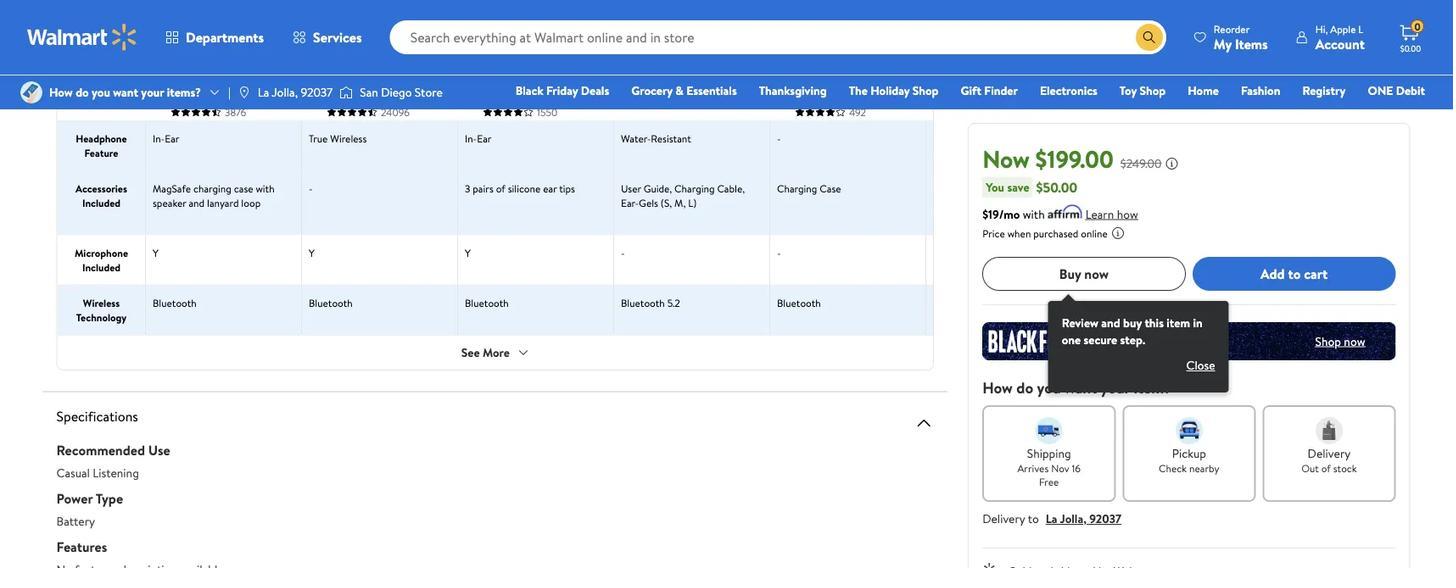 Task type: vqa. For each thing, say whether or not it's contained in the screenshot.


Task type: describe. For each thing, give the bounding box(es) containing it.
how
[[1117, 206, 1138, 222]]

earpods with lightning connector cell
[[926, 171, 1082, 235]]

with up price when purchased online
[[1023, 206, 1045, 222]]

- cell up 5.2
[[614, 236, 770, 285]]

accessories included row header
[[57, 171, 146, 235]]

3
[[465, 182, 470, 196]]

0 horizontal spatial la
[[258, 84, 269, 101]]

&
[[676, 82, 684, 99]]

buy now
[[1060, 264, 1109, 283]]

walmart+
[[1375, 106, 1425, 123]]

affirm image
[[1048, 205, 1082, 218]]

charging case cell
[[770, 171, 926, 235]]

legal information image
[[1111, 226, 1125, 240]]

$69.00
[[360, 21, 405, 42]]

1 bluetooth cell from the left
[[146, 286, 302, 335]]

(s,
[[660, 196, 672, 210]]

save
[[1007, 179, 1030, 195]]

$99.95
[[516, 21, 559, 42]]

y for fourth 'y' cell from left
[[933, 246, 939, 260]]

true wireless
[[308, 132, 366, 146]]

rail
[[695, 48, 714, 64]]

do for how do you want your items?
[[76, 84, 89, 101]]

built-
[[933, 132, 957, 146]]

$149.00
[[795, 42, 834, 59]]

$99.00
[[638, 21, 683, 42]]

1 in-ear from the left
[[152, 132, 179, 146]]

price when purchased online
[[983, 226, 1108, 241]]

1 horizontal spatial $249.00
[[1121, 155, 1162, 171]]

1550
[[537, 105, 557, 120]]

- for - cell above 5.2
[[621, 246, 625, 260]]

- inside now $199.00 $249.00 apple airpods pro (2nd generation) - lightning
[[261, 81, 265, 98]]

$149.95
[[482, 42, 520, 59]]

wireless technology
[[76, 296, 126, 325]]

casual
[[56, 465, 90, 481]]

61
[[693, 90, 702, 105]]

my
[[1214, 34, 1232, 53]]

guide,
[[643, 182, 672, 196]]

built-in microphone cell
[[926, 121, 1082, 171]]

close button
[[1173, 352, 1229, 379]]

more
[[482, 344, 509, 361]]

$199.00 for now $199.00
[[1036, 142, 1114, 175]]

row containing now $199.00
[[57, 0, 1453, 158]]

resistant
[[651, 132, 691, 146]]

now for now $199.00
[[983, 142, 1030, 175]]

of for delivery
[[1322, 461, 1331, 475]]

case inside cell
[[819, 182, 841, 196]]

in
[[957, 132, 965, 146]]

reorder my items
[[1214, 22, 1268, 53]]

intent image for shipping image
[[1036, 417, 1063, 444]]

lightning inside now $199.00 $249.00 apple airpods pro (2nd generation) - lightning
[[170, 100, 218, 117]]

wireless inside wireless technology
[[83, 296, 119, 311]]

3 bluetooth cell from the left
[[458, 286, 614, 335]]

0 horizontal spatial jolla,
[[272, 84, 298, 101]]

0
[[1415, 19, 1421, 34]]

learn how
[[1086, 206, 1138, 222]]

in inside "review and buy this item in one secure step."
[[1193, 315, 1203, 331]]

online
[[1081, 226, 1108, 241]]

2 bluetooth cell from the left
[[302, 286, 458, 335]]

$99.00 group
[[638, 0, 745, 158]]

anc
[[717, 48, 742, 64]]

recommended
[[56, 441, 145, 460]]

case,
[[844, 119, 872, 135]]

airpods for $199.00
[[203, 63, 243, 79]]

16
[[1072, 461, 1081, 475]]

$50.00
[[1036, 178, 1078, 197]]

now for now $99.95 $149.95 beats studio buds – true wireless noise cancelling bluetooth earbuds
[[482, 21, 513, 42]]

to for delivery
[[1028, 511, 1039, 527]]

included for microphone
[[82, 260, 120, 275]]

your for item?
[[1101, 377, 1130, 399]]

1 in-ear cell from the left
[[146, 121, 302, 171]]

shop inside the holiday shop link
[[913, 82, 939, 99]]

row containing wireless technology
[[57, 285, 1453, 335]]

ear
[[543, 182, 557, 196]]

your for items?
[[141, 84, 164, 101]]

true down skullcandy at left top
[[654, 67, 676, 83]]

3876
[[224, 105, 246, 120]]

bluetooth 5.2
[[621, 296, 680, 311]]

do for how do you want your item?
[[1017, 377, 1034, 399]]

wireless inside true wireless cell
[[330, 132, 366, 146]]

when
[[1008, 226, 1031, 241]]

toy shop link
[[1112, 81, 1174, 100]]

case inside now $69.00 $129.00 apple airpods with charging case (2nd generation)
[[376, 81, 401, 98]]

shipping
[[1027, 445, 1071, 462]]

home link
[[1180, 81, 1227, 100]]

essentials
[[687, 82, 737, 99]]

included for accessories
[[82, 196, 120, 210]]

row containing accessories included
[[57, 171, 1453, 235]]

review
[[1062, 315, 1099, 331]]

item
[[1167, 315, 1190, 331]]

4 y cell from the left
[[926, 236, 1082, 285]]

charging inside cell
[[777, 182, 817, 196]]

review and buy this item in one secure step.
[[1062, 315, 1203, 348]]

want for item?
[[1065, 377, 1097, 399]]

$129.00
[[326, 42, 365, 59]]

learn
[[1086, 206, 1114, 222]]

shop now
[[1316, 333, 1366, 350]]

pro
[[246, 63, 264, 79]]

services
[[313, 28, 362, 47]]

free
[[1039, 474, 1059, 489]]

buy
[[1060, 264, 1081, 283]]

step.
[[1120, 332, 1146, 348]]

charging case
[[777, 182, 841, 196]]

3 pairs of silicone ear tips cell
[[458, 171, 614, 235]]

secure
[[1084, 332, 1118, 348]]

deals
[[581, 82, 609, 99]]

l)
[[688, 196, 696, 210]]

apple for now $69.00
[[326, 63, 356, 79]]

with inside magsafe charging case with speaker and lanyard loop
[[255, 182, 274, 196]]

one
[[1368, 82, 1393, 99]]

hi,
[[1316, 22, 1328, 36]]

skullcandy
[[638, 48, 692, 64]]

wireless technology row header
[[57, 286, 146, 335]]

out
[[1302, 461, 1319, 475]]

y for second 'y' cell from the right
[[465, 246, 470, 260]]

- for - cell under true wireless cell
[[308, 182, 312, 196]]

power
[[56, 490, 93, 508]]

check
[[1159, 461, 1187, 475]]

learn more about strikethrough prices image
[[1165, 156, 1179, 170]]

thanksgiving link
[[751, 81, 835, 100]]

departments
[[186, 28, 264, 47]]

now $69.00 group
[[326, 0, 433, 120]]

you for how do you want your item?
[[1037, 377, 1061, 399]]

(2nd inside now $69.00 $129.00 apple airpods with charging case (2nd generation)
[[404, 81, 427, 98]]

now for now $69.00 $129.00 apple airpods with charging case (2nd generation)
[[326, 21, 357, 42]]

thanksgiving
[[759, 82, 827, 99]]

you
[[986, 179, 1005, 195]]

and inside magsafe charging case with speaker and lanyard loop
[[188, 196, 204, 210]]

shop black friday deals. don't miss top deals! live wednesday, november the eighth at three in the afternoon eastern time. browse deals image
[[983, 322, 1396, 360]]

charging
[[193, 182, 231, 196]]

this
[[1145, 315, 1164, 331]]

xt
[[638, 67, 651, 83]]

wireless inside now $99.95 $149.95 beats studio buds – true wireless noise cancelling bluetooth earbuds
[[507, 81, 550, 98]]

3 pairs of silicone ear tips
[[465, 182, 575, 196]]

want for items?
[[113, 84, 138, 101]]

black friday deals link
[[508, 81, 617, 100]]

features
[[56, 538, 107, 557]]

magsafe charging case with speaker and lanyard loop cell
[[146, 171, 302, 235]]

microphone included
[[74, 246, 128, 275]]

(2nd inside now $199.00 $249.00 apple airpods pro (2nd generation) - lightning
[[170, 81, 193, 98]]

how do you want your item?
[[983, 377, 1172, 399]]

bluetooth inside now $99.95 $149.95 beats studio buds – true wireless noise cancelling bluetooth earbuds
[[482, 119, 534, 135]]

accessories included
[[75, 182, 127, 210]]

2 in-ear from the left
[[465, 132, 491, 146]]

grocery
[[631, 82, 673, 99]]

charging inside now $69.00 $129.00 apple airpods with charging case (2nd generation)
[[326, 81, 373, 98]]



Task type: locate. For each thing, give the bounding box(es) containing it.
2 y cell from the left
[[302, 236, 458, 285]]

buds left – in the top left of the page
[[549, 63, 574, 79]]

see more button
[[447, 339, 543, 367]]

with up san diego store
[[402, 63, 424, 79]]

one
[[1062, 332, 1081, 348]]

0 vertical spatial jolla,
[[272, 84, 298, 101]]

0 vertical spatial lightning
[[170, 100, 218, 117]]

1 in- from the left
[[152, 132, 164, 146]]

0 horizontal spatial lightning
[[170, 100, 218, 117]]

$0.00
[[1401, 42, 1421, 54]]

now up you
[[983, 142, 1030, 175]]

now $97.00 group
[[795, 0, 901, 154]]

1 horizontal spatial in-ear
[[465, 132, 491, 146]]

in down in-
[[705, 123, 715, 139]]

black down headphones
[[638, 141, 666, 158]]

gift
[[961, 82, 982, 99]]

shop right toy
[[1140, 82, 1166, 99]]

apple
[[1331, 22, 1356, 36], [170, 63, 200, 79], [326, 63, 356, 79]]

apple inside now $199.00 $249.00 apple airpods pro (2nd generation) - lightning
[[170, 63, 200, 79]]

1 vertical spatial want
[[1065, 377, 1097, 399]]

now for now $97.00 $149.00 samsung galaxy buds live wireless bluetooth with charging case, onyx
[[795, 21, 825, 42]]

generation) up the '3876'
[[196, 81, 258, 98]]

1 vertical spatial microphone
[[74, 246, 128, 260]]

now $199.00 group
[[170, 0, 277, 120]]

charging down onyx
[[777, 182, 817, 196]]

microphone inside built-in microphone cell
[[967, 132, 1021, 146]]

1 horizontal spatial la
[[1046, 511, 1058, 527]]

galaxy
[[843, 63, 877, 79]]

cart
[[1304, 264, 1328, 283]]

black down studio
[[516, 82, 544, 99]]

item?
[[1134, 377, 1172, 399]]

0 vertical spatial $199.00
[[204, 21, 254, 42]]

1 horizontal spatial generation)
[[326, 100, 388, 117]]

1 vertical spatial $199.00
[[1036, 142, 1114, 175]]

charging inside "now $97.00 $149.00 samsung galaxy buds live wireless bluetooth with charging case, onyx"
[[795, 119, 841, 135]]

reorder
[[1214, 22, 1250, 36]]

jolla, right |
[[272, 84, 298, 101]]

0 vertical spatial $249.00
[[170, 42, 211, 59]]

apple for now $199.00
[[170, 63, 200, 79]]

delivery to la jolla, 92037
[[983, 511, 1122, 527]]

with down the
[[849, 100, 871, 117]]

intent image for delivery image
[[1316, 417, 1343, 444]]

black inside $99.00 skullcandy rail anc xt true wireless bluetooth noise cancelling in-ear headphones in true black
[[638, 141, 666, 158]]

0 vertical spatial case
[[376, 81, 401, 98]]

$249.00 inside now $199.00 $249.00 apple airpods pro (2nd generation) - lightning
[[170, 42, 211, 59]]

connector
[[933, 196, 981, 210]]

0 horizontal spatial (2nd
[[170, 81, 193, 98]]

buds inside "now $97.00 $149.00 samsung galaxy buds live wireless bluetooth with charging case, onyx"
[[795, 81, 819, 98]]

charging right (s,
[[674, 182, 714, 196]]

0 horizontal spatial microphone
[[74, 246, 128, 260]]

1 vertical spatial $249.00
[[1121, 155, 1162, 171]]

1 vertical spatial buds
[[795, 81, 819, 98]]

1 horizontal spatial in-
[[465, 132, 477, 146]]

search icon image
[[1143, 31, 1156, 44]]

want down one
[[1065, 377, 1097, 399]]

cancelling up headphones
[[638, 104, 692, 120]]

1 horizontal spatial your
[[1101, 377, 1130, 399]]

now $99.95 $149.95 beats studio buds – true wireless noise cancelling bluetooth earbuds
[[482, 21, 583, 135]]

apple inside now $69.00 $129.00 apple airpods with charging case (2nd generation)
[[326, 63, 356, 79]]

airpods for $69.00
[[359, 63, 399, 79]]

1 horizontal spatial noise
[[693, 85, 722, 102]]

user
[[621, 182, 641, 196]]

noise inside $99.00 skullcandy rail anc xt true wireless bluetooth noise cancelling in-ear headphones in true black
[[693, 85, 722, 102]]

charging down $129.00
[[326, 81, 373, 98]]

user guide, charging cable, ear-gels (s, m, l) cell
[[614, 171, 770, 235]]

lightning up $19/mo with
[[992, 182, 1033, 196]]

and left lanyard
[[188, 196, 204, 210]]

case up "24096"
[[376, 81, 401, 98]]

in- up magsafe
[[152, 132, 164, 146]]

gift finder link
[[953, 81, 1026, 100]]

$199.00 inside now $199.00 $249.00 apple airpods pro (2nd generation) - lightning
[[204, 21, 254, 42]]

airpods inside now $69.00 $129.00 apple airpods with charging case (2nd generation)
[[359, 63, 399, 79]]

1 horizontal spatial shop
[[1140, 82, 1166, 99]]

shop
[[913, 82, 939, 99], [1140, 82, 1166, 99], [1316, 333, 1341, 350]]

1 vertical spatial to
[[1028, 511, 1039, 527]]

3 row from the top
[[57, 171, 1453, 235]]

0 horizontal spatial ear
[[164, 132, 179, 146]]

1 horizontal spatial lightning
[[992, 182, 1033, 196]]

0 horizontal spatial and
[[188, 196, 204, 210]]

1 y from the left
[[152, 246, 158, 260]]

microphone included row header
[[57, 236, 146, 285]]

0 vertical spatial generation)
[[196, 81, 258, 98]]

bluetooth inside $99.00 skullcandy rail anc xt true wireless bluetooth noise cancelling in-ear headphones in true black
[[638, 85, 690, 102]]

$199.00 up $50.00
[[1036, 142, 1114, 175]]

technology
[[76, 311, 126, 325]]

1 horizontal spatial how
[[983, 377, 1013, 399]]

in-ear cell down the '3876'
[[146, 121, 302, 171]]

la down free at the right of page
[[1046, 511, 1058, 527]]

intent image for pickup image
[[1176, 417, 1203, 444]]

true down la jolla, 92037
[[308, 132, 327, 146]]

shop inside shop now link
[[1316, 333, 1341, 350]]

now $199.00 $249.00 apple airpods pro (2nd generation) - lightning
[[170, 21, 265, 117]]

now inside now $99.95 $149.95 beats studio buds – true wireless noise cancelling bluetooth earbuds
[[482, 21, 513, 42]]

true
[[654, 67, 676, 83], [482, 81, 504, 98], [717, 123, 739, 139], [308, 132, 327, 146]]

0 horizontal spatial buds
[[549, 63, 574, 79]]

 image right |
[[237, 86, 251, 99]]

0 horizontal spatial in
[[705, 123, 715, 139]]

0 horizontal spatial airpods
[[203, 63, 243, 79]]

now inside now $69.00 $129.00 apple airpods with charging case (2nd generation)
[[326, 21, 357, 42]]

shop now link
[[1309, 326, 1372, 356]]

with right earpods
[[971, 182, 990, 196]]

 image
[[20, 81, 42, 104], [237, 86, 251, 99]]

y for 3rd 'y' cell from the right
[[308, 246, 314, 260]]

speaker
[[152, 196, 186, 210]]

close
[[1187, 357, 1216, 374]]

now for buy now
[[1085, 264, 1109, 283]]

- cell down the '492'
[[770, 121, 926, 171]]

airpods up |
[[203, 63, 243, 79]]

2 horizontal spatial shop
[[1316, 333, 1341, 350]]

true wireless cell
[[302, 121, 458, 171]]

0 horizontal spatial $249.00
[[170, 42, 211, 59]]

1 (2nd from the left
[[170, 81, 193, 98]]

1 horizontal spatial delivery
[[1308, 445, 1351, 462]]

 image down "walmart" image
[[20, 81, 42, 104]]

- for - cell underneath charging case cell
[[777, 246, 781, 260]]

with inside 'earpods with lightning connector'
[[971, 182, 990, 196]]

 image for how
[[20, 81, 42, 104]]

0 horizontal spatial 92037
[[301, 84, 333, 101]]

apple up "items?"
[[170, 63, 200, 79]]

cancelling inside now $99.95 $149.95 beats studio buds – true wireless noise cancelling bluetooth earbuds
[[482, 100, 536, 117]]

magsafe charging case with speaker and lanyard loop
[[152, 182, 274, 210]]

(2nd left |
[[170, 81, 193, 98]]

noise up in-
[[693, 85, 722, 102]]

you for how do you want your items?
[[92, 84, 110, 101]]

do up the headphone
[[76, 84, 89, 101]]

0 vertical spatial in
[[705, 123, 715, 139]]

samsung
[[795, 63, 840, 79]]

1 horizontal spatial black
[[638, 141, 666, 158]]

0 vertical spatial buds
[[549, 63, 574, 79]]

add to cart
[[1261, 264, 1328, 283]]

- cell down charging case cell
[[770, 236, 926, 285]]

l
[[1359, 22, 1364, 36]]

1 horizontal spatial jolla,
[[1060, 511, 1087, 527]]

built-in microphone
[[933, 132, 1021, 146]]

1 vertical spatial lightning
[[992, 182, 1033, 196]]

now $97.00 $149.00 samsung galaxy buds live wireless bluetooth with charging case, onyx
[[795, 21, 888, 154]]

Walmart Site-Wide search field
[[390, 20, 1166, 54]]

with
[[402, 63, 424, 79], [849, 100, 871, 117], [255, 182, 274, 196], [971, 182, 990, 196], [1023, 206, 1045, 222]]

1 vertical spatial black
[[638, 141, 666, 158]]

wireless down san
[[330, 132, 366, 146]]

delivery down intent image for delivery
[[1308, 445, 1351, 462]]

0 horizontal spatial want
[[113, 84, 138, 101]]

1 horizontal spatial you
[[1037, 377, 1061, 399]]

1 horizontal spatial  image
[[237, 86, 251, 99]]

shop right holiday
[[913, 82, 939, 99]]

- cell
[[770, 121, 926, 171], [302, 171, 458, 235], [614, 236, 770, 285], [770, 236, 926, 285], [926, 286, 1082, 335]]

1 vertical spatial do
[[1017, 377, 1034, 399]]

in-ear up pairs
[[465, 132, 491, 146]]

- cell down buy
[[926, 286, 1082, 335]]

4 row from the top
[[57, 235, 1453, 285]]

0 vertical spatial 92037
[[301, 84, 333, 101]]

1 vertical spatial delivery
[[983, 511, 1025, 527]]

charging inside user guide, charging cable, ear-gels (s, m, l)
[[674, 182, 714, 196]]

$249.00 left learn more about strikethrough prices icon
[[1121, 155, 1162, 171]]

in- up 3
[[465, 132, 477, 146]]

onyx
[[795, 137, 822, 154]]

1 vertical spatial you
[[1037, 377, 1061, 399]]

your left "items?"
[[141, 84, 164, 101]]

Search search field
[[390, 20, 1166, 54]]

silicone
[[507, 182, 540, 196]]

add
[[1261, 264, 1285, 283]]

|
[[228, 84, 231, 101]]

true down beats
[[482, 81, 504, 98]]

now inside now $199.00 $249.00 apple airpods pro (2nd generation) - lightning
[[170, 21, 201, 42]]

now
[[1085, 264, 1109, 283], [1344, 333, 1366, 350]]

$249.00 up "items?"
[[170, 42, 211, 59]]

with inside now $69.00 $129.00 apple airpods with charging case (2nd generation)
[[402, 63, 424, 79]]

you up the headphone
[[92, 84, 110, 101]]

buds for now $97.00
[[795, 81, 819, 98]]

0 vertical spatial your
[[141, 84, 164, 101]]

apple left l
[[1331, 22, 1356, 36]]

1 horizontal spatial buds
[[795, 81, 819, 98]]

now for now $199.00 $249.00 apple airpods pro (2nd generation) - lightning
[[170, 21, 201, 42]]

ear up pairs
[[477, 132, 491, 146]]

now for shop now
[[1344, 333, 1366, 350]]

now up samsung
[[795, 21, 825, 42]]

row header
[[57, 0, 146, 120]]

generation)
[[196, 81, 258, 98], [326, 100, 388, 117]]

microphone inside microphone included row header
[[74, 246, 128, 260]]

to left la jolla, 92037 button
[[1028, 511, 1039, 527]]

included inside microphone included
[[82, 260, 120, 275]]

0 horizontal spatial now
[[1085, 264, 1109, 283]]

la down pro in the top left of the page
[[258, 84, 269, 101]]

$199.00
[[204, 21, 254, 42], [1036, 142, 1114, 175]]

2 (2nd from the left
[[404, 81, 427, 98]]

1 y cell from the left
[[146, 236, 302, 285]]

want
[[113, 84, 138, 101], [1065, 377, 1097, 399]]

studio
[[514, 63, 546, 79]]

2 horizontal spatial apple
[[1331, 22, 1356, 36]]

1 vertical spatial jolla,
[[1060, 511, 1087, 527]]

bluetooth cell
[[146, 286, 302, 335], [302, 286, 458, 335], [458, 286, 614, 335], [770, 286, 926, 335]]

1 vertical spatial 92037
[[1090, 511, 1122, 527]]

ear inside $99.00 skullcandy rail anc xt true wireless bluetooth noise cancelling in-ear headphones in true black
[[709, 104, 726, 120]]

0 horizontal spatial noise
[[553, 81, 582, 98]]

now $99.95 group
[[482, 0, 589, 135]]

water-resistant cell
[[614, 121, 770, 171]]

noise inside now $99.95 $149.95 beats studio buds – true wireless noise cancelling bluetooth earbuds
[[553, 81, 582, 98]]

departments button
[[151, 17, 278, 58]]

in-ear down "items?"
[[152, 132, 179, 146]]

1 horizontal spatial ear
[[477, 132, 491, 146]]

items
[[1235, 34, 1268, 53]]

1 row from the top
[[57, 0, 1453, 158]]

now $69.00 $129.00 apple airpods with charging case (2nd generation)
[[326, 21, 427, 117]]

walmart image
[[27, 24, 137, 51]]

delivery for to
[[983, 511, 1025, 527]]

with inside "now $97.00 $149.00 samsung galaxy buds live wireless bluetooth with charging case, onyx"
[[849, 100, 871, 117]]

delivery down arrives on the bottom right of the page
[[983, 511, 1025, 527]]

of right out at the bottom of page
[[1322, 461, 1331, 475]]

(2nd up "24096"
[[404, 81, 427, 98]]

true inside now $99.95 $149.95 beats studio buds – true wireless noise cancelling bluetooth earbuds
[[482, 81, 504, 98]]

in-ear cell
[[146, 121, 302, 171], [458, 121, 614, 171]]

1 horizontal spatial in-ear cell
[[458, 121, 614, 171]]

specifications image
[[914, 413, 934, 434]]

2 y from the left
[[308, 246, 314, 260]]

delivery inside delivery out of stock
[[1308, 445, 1351, 462]]

1 horizontal spatial apple
[[326, 63, 356, 79]]

microphone down accessories included 'row header'
[[74, 246, 128, 260]]

to inside button
[[1288, 264, 1301, 283]]

one debit link
[[1360, 81, 1433, 100]]

now up "items?"
[[170, 21, 201, 42]]

now up beats
[[482, 21, 513, 42]]

0 vertical spatial black
[[516, 82, 544, 99]]

recommended use casual listening power type battery
[[56, 441, 170, 529]]

1 horizontal spatial to
[[1288, 264, 1301, 283]]

row containing headphone feature
[[57, 120, 1453, 171]]

1 horizontal spatial now
[[1344, 333, 1366, 350]]

wireless down microphone included
[[83, 296, 119, 311]]

included inside accessories included
[[82, 196, 120, 210]]

ear down essentials on the top
[[709, 104, 726, 120]]

row containing microphone included
[[57, 235, 1453, 285]]

grocery & essentials link
[[624, 81, 745, 100]]

wireless down the galaxy
[[846, 81, 888, 98]]

1 vertical spatial your
[[1101, 377, 1130, 399]]

y for 4th 'y' cell from the right
[[152, 246, 158, 260]]

buds inside now $99.95 $149.95 beats studio buds – true wireless noise cancelling bluetooth earbuds
[[549, 63, 574, 79]]

1 horizontal spatial airpods
[[359, 63, 399, 79]]

purchased
[[1034, 226, 1079, 241]]

airpods up san
[[359, 63, 399, 79]]

how
[[49, 84, 73, 101], [983, 377, 1013, 399]]

bluetooth 5.2 cell
[[614, 286, 770, 335]]

black friday deals
[[516, 82, 609, 99]]

charging up onyx
[[795, 119, 841, 135]]

want up the headphone
[[113, 84, 138, 101]]

0 horizontal spatial in-
[[152, 132, 164, 146]]

1 horizontal spatial and
[[1102, 315, 1121, 331]]

cancelling inside $99.00 skullcandy rail anc xt true wireless bluetooth noise cancelling in-ear headphones in true black
[[638, 104, 692, 120]]

0 horizontal spatial delivery
[[983, 511, 1025, 527]]

1 vertical spatial and
[[1102, 315, 1121, 331]]

1 vertical spatial in
[[1193, 315, 1203, 331]]

1 horizontal spatial microphone
[[967, 132, 1021, 146]]

charging
[[326, 81, 373, 98], [795, 119, 841, 135], [674, 182, 714, 196], [777, 182, 817, 196]]

microphone right in
[[967, 132, 1021, 146]]

to for add
[[1288, 264, 1301, 283]]

2 horizontal spatial ear
[[709, 104, 726, 120]]

noise down – in the top left of the page
[[553, 81, 582, 98]]

buds down samsung
[[795, 81, 819, 98]]

$97.00
[[829, 21, 872, 42]]

to left cart
[[1288, 264, 1301, 283]]

case
[[376, 81, 401, 98], [819, 182, 841, 196]]

your left item?
[[1101, 377, 1130, 399]]

airpods inside now $199.00 $249.00 apple airpods pro (2nd generation) - lightning
[[203, 63, 243, 79]]

shop down cart
[[1316, 333, 1341, 350]]

- for - cell under buy
[[933, 296, 937, 311]]

0 horizontal spatial black
[[516, 82, 544, 99]]

$249.00
[[170, 42, 211, 59], [1121, 155, 1162, 171]]

3 y cell from the left
[[458, 236, 614, 285]]

0 vertical spatial delivery
[[1308, 445, 1351, 462]]

 image for la
[[237, 86, 251, 99]]

wireless inside "now $97.00 $149.00 samsung galaxy buds live wireless bluetooth with charging case, onyx"
[[846, 81, 888, 98]]

the holiday shop
[[849, 82, 939, 99]]

your
[[141, 84, 164, 101], [1101, 377, 1130, 399]]

0 vertical spatial and
[[188, 196, 204, 210]]

true inside cell
[[308, 132, 327, 146]]

$99.00 skullcandy rail anc xt true wireless bluetooth noise cancelling in-ear headphones in true black
[[638, 21, 742, 158]]

0 horizontal spatial your
[[141, 84, 164, 101]]

now inside button
[[1085, 264, 1109, 283]]

2 airpods from the left
[[359, 63, 399, 79]]

case down onyx
[[819, 182, 841, 196]]

0 vertical spatial microphone
[[967, 132, 1021, 146]]

of right pairs
[[496, 182, 505, 196]]

0 horizontal spatial case
[[376, 81, 401, 98]]

wireless down studio
[[507, 81, 550, 98]]

ear
[[709, 104, 726, 120], [164, 132, 179, 146], [477, 132, 491, 146]]

 image
[[340, 84, 353, 101]]

1 horizontal spatial cancelling
[[638, 104, 692, 120]]

1 horizontal spatial do
[[1017, 377, 1034, 399]]

0 vertical spatial included
[[82, 196, 120, 210]]

pairs
[[472, 182, 493, 196]]

0 horizontal spatial you
[[92, 84, 110, 101]]

headphone
[[75, 132, 127, 146]]

0 horizontal spatial to
[[1028, 511, 1039, 527]]

5 row from the top
[[57, 285, 1453, 335]]

true down essentials on the top
[[717, 123, 739, 139]]

how for how do you want your items?
[[49, 84, 73, 101]]

you save $50.00
[[986, 178, 1078, 197]]

1 horizontal spatial of
[[1322, 461, 1331, 475]]

and inside "review and buy this item in one secure step."
[[1102, 315, 1121, 331]]

finder
[[985, 82, 1018, 99]]

learn how button
[[1086, 205, 1138, 223]]

wireless down rail
[[679, 67, 721, 83]]

in inside $99.00 skullcandy rail anc xt true wireless bluetooth noise cancelling in-ear headphones in true black
[[705, 123, 715, 139]]

now left $69.00
[[326, 21, 357, 42]]

you up intent image for shipping
[[1037, 377, 1061, 399]]

2 in- from the left
[[465, 132, 477, 146]]

0 horizontal spatial of
[[496, 182, 505, 196]]

generation) inside now $69.00 $129.00 apple airpods with charging case (2nd generation)
[[326, 100, 388, 117]]

1 vertical spatial case
[[819, 182, 841, 196]]

water-resistant
[[621, 132, 691, 146]]

specifications
[[56, 407, 138, 426]]

1 included from the top
[[82, 196, 120, 210]]

lanyard
[[207, 196, 238, 210]]

you
[[92, 84, 110, 101], [1037, 377, 1061, 399]]

1 horizontal spatial (2nd
[[404, 81, 427, 98]]

in-ear cell down '1550'
[[458, 121, 614, 171]]

of inside delivery out of stock
[[1322, 461, 1331, 475]]

0 horizontal spatial in-ear
[[152, 132, 179, 146]]

and up the 'secure'
[[1102, 315, 1121, 331]]

0 vertical spatial how
[[49, 84, 73, 101]]

1 vertical spatial la
[[1046, 511, 1058, 527]]

holiday
[[871, 82, 910, 99]]

bluetooth inside "now $97.00 $149.00 samsung galaxy buds live wireless bluetooth with charging case, onyx"
[[795, 100, 846, 117]]

0 horizontal spatial $199.00
[[204, 21, 254, 42]]

5.2
[[667, 296, 680, 311]]

3 y from the left
[[465, 246, 470, 260]]

ear down "items?"
[[164, 132, 179, 146]]

gels
[[639, 196, 658, 210]]

cancelling left '1550'
[[482, 100, 536, 117]]

2 in-ear cell from the left
[[458, 121, 614, 171]]

lightning inside 'earpods with lightning connector'
[[992, 182, 1033, 196]]

shop inside the toy shop "link"
[[1140, 82, 1166, 99]]

included down feature
[[82, 196, 120, 210]]

la jolla, 92037
[[258, 84, 333, 101]]

generation) inside now $199.00 $249.00 apple airpods pro (2nd generation) - lightning
[[196, 81, 258, 98]]

0 vertical spatial of
[[496, 182, 505, 196]]

cable,
[[717, 182, 745, 196]]

of for 3
[[496, 182, 505, 196]]

0 horizontal spatial in-ear cell
[[146, 121, 302, 171]]

do up "shipping"
[[1017, 377, 1034, 399]]

delivery for out
[[1308, 445, 1351, 462]]

generation) up true wireless
[[326, 100, 388, 117]]

row
[[57, 0, 1453, 158], [57, 120, 1453, 171], [57, 171, 1453, 235], [57, 235, 1453, 285], [57, 285, 1453, 335]]

2 included from the top
[[82, 260, 120, 275]]

jolla, down 16
[[1060, 511, 1087, 527]]

y cell
[[146, 236, 302, 285], [302, 236, 458, 285], [458, 236, 614, 285], [926, 236, 1082, 285]]

services button
[[278, 17, 376, 58]]

shipping arrives nov 16 free
[[1018, 445, 1081, 489]]

gift finder
[[961, 82, 1018, 99]]

4 y from the left
[[933, 246, 939, 260]]

included up wireless technology
[[82, 260, 120, 275]]

$199.00 up pro in the top left of the page
[[204, 21, 254, 42]]

now inside "now $97.00 $149.00 samsung galaxy buds live wireless bluetooth with charging case, onyx"
[[795, 21, 825, 42]]

now $199.00
[[983, 142, 1114, 175]]

with right case
[[255, 182, 274, 196]]

1 horizontal spatial in
[[1193, 315, 1203, 331]]

$199.00 for now $199.00 $249.00 apple airpods pro (2nd generation) - lightning
[[204, 21, 254, 42]]

- for - cell underneath the '492'
[[777, 132, 781, 146]]

headphone feature row header
[[57, 121, 146, 171]]

san
[[360, 84, 378, 101]]

of inside cell
[[496, 182, 505, 196]]

apple inside the hi, apple l account
[[1331, 22, 1356, 36]]

how do you want your items?
[[49, 84, 201, 101]]

0 vertical spatial to
[[1288, 264, 1301, 283]]

apple down $129.00
[[326, 63, 356, 79]]

0 vertical spatial la
[[258, 84, 269, 101]]

how for how do you want your item?
[[983, 377, 1013, 399]]

4 bluetooth cell from the left
[[770, 286, 926, 335]]

0 horizontal spatial  image
[[20, 81, 42, 104]]

items?
[[167, 84, 201, 101]]

2 row from the top
[[57, 120, 1453, 171]]

0 horizontal spatial do
[[76, 84, 89, 101]]

wireless inside $99.00 skullcandy rail anc xt true wireless bluetooth noise cancelling in-ear headphones in true black
[[679, 67, 721, 83]]

- cell down true wireless cell
[[302, 171, 458, 235]]

1 horizontal spatial $199.00
[[1036, 142, 1114, 175]]

1 vertical spatial now
[[1344, 333, 1366, 350]]

0 vertical spatial you
[[92, 84, 110, 101]]

buds for now $99.95
[[549, 63, 574, 79]]

1 airpods from the left
[[203, 63, 243, 79]]

in right item
[[1193, 315, 1203, 331]]

lightning left |
[[170, 100, 218, 117]]

0 vertical spatial want
[[113, 84, 138, 101]]



